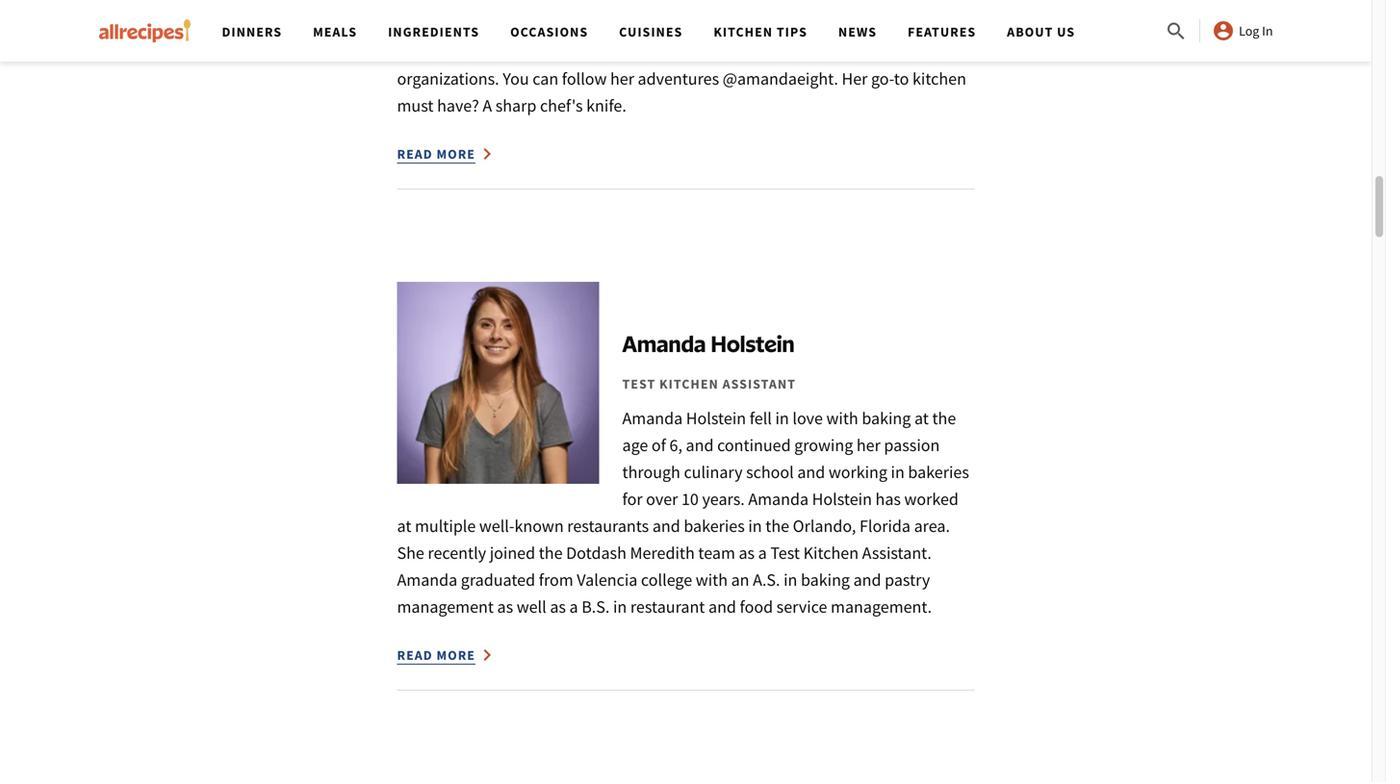 Task type: vqa. For each thing, say whether or not it's contained in the screenshot.
star half image
no



Task type: locate. For each thing, give the bounding box(es) containing it.
0 vertical spatial read more
[[397, 145, 476, 163]]

and down an
[[709, 597, 737, 618]]

1 read more link from the top
[[397, 143, 975, 166]]

over
[[646, 489, 678, 510]]

kitchen down orlando,
[[804, 543, 859, 564]]

test up a.s.
[[771, 543, 800, 564]]

log in link
[[1212, 19, 1274, 42]]

1 vertical spatial with
[[696, 570, 728, 591]]

in right b.s.
[[613, 597, 627, 618]]

a up a.s.
[[759, 543, 767, 564]]

1 vertical spatial at
[[397, 516, 412, 537]]

pastry
[[885, 570, 931, 591]]

read for chevron_right icon
[[397, 145, 433, 163]]

amanda up 'test kitchen assistant'
[[623, 330, 706, 358]]

of
[[652, 435, 666, 456]]

0 vertical spatial bakeries
[[908, 462, 970, 483]]

read more
[[397, 145, 476, 163], [397, 647, 476, 664]]

and down growing
[[798, 462, 826, 483]]

the up from
[[539, 543, 563, 564]]

in right a.s.
[[784, 570, 798, 591]]

holstein down 'test kitchen assistant'
[[686, 408, 746, 429]]

in right fell
[[776, 408, 789, 429]]

fell
[[750, 408, 772, 429]]

as
[[739, 543, 755, 564], [497, 597, 513, 618], [550, 597, 566, 618]]

baking up her
[[862, 408, 911, 429]]

the up passion on the bottom right of the page
[[933, 408, 956, 429]]

read more for chevron_right image
[[397, 647, 476, 664]]

1 read more from the top
[[397, 145, 476, 163]]

bakeries up worked
[[908, 462, 970, 483]]

and right 6, at the bottom of page
[[686, 435, 714, 456]]

2 vertical spatial the
[[539, 543, 563, 564]]

valencia
[[577, 570, 638, 591]]

0 vertical spatial read more link
[[397, 143, 975, 166]]

0 horizontal spatial test
[[623, 376, 656, 393]]

an
[[731, 570, 750, 591]]

as left 'well'
[[497, 597, 513, 618]]

features
[[908, 23, 977, 40]]

2 read from the top
[[397, 647, 433, 664]]

with
[[827, 408, 859, 429], [696, 570, 728, 591]]

1 vertical spatial read more link
[[397, 644, 975, 667]]

holstein down working
[[812, 489, 872, 510]]

read more for chevron_right icon
[[397, 145, 476, 163]]

kitchen down amanda holstein
[[660, 376, 719, 393]]

cuisines
[[619, 23, 683, 40]]

about
[[1007, 23, 1054, 40]]

in
[[776, 408, 789, 429], [891, 462, 905, 483], [749, 516, 762, 537], [784, 570, 798, 591], [613, 597, 627, 618]]

occasions
[[510, 23, 589, 40]]

1 horizontal spatial the
[[766, 516, 790, 537]]

1 vertical spatial more
[[437, 647, 476, 664]]

she
[[397, 543, 425, 564]]

read down management
[[397, 647, 433, 664]]

read
[[397, 145, 433, 163], [397, 647, 433, 664]]

college
[[641, 570, 693, 591]]

2 horizontal spatial the
[[933, 408, 956, 429]]

2 horizontal spatial as
[[739, 543, 755, 564]]

with down team
[[696, 570, 728, 591]]

0 horizontal spatial the
[[539, 543, 563, 564]]

and
[[686, 435, 714, 456], [798, 462, 826, 483], [653, 516, 681, 537], [854, 570, 882, 591], [709, 597, 737, 618]]

for
[[623, 489, 643, 510]]

2 vertical spatial kitchen
[[804, 543, 859, 564]]

1 horizontal spatial with
[[827, 408, 859, 429]]

read more link
[[397, 143, 975, 166], [397, 644, 975, 667]]

1 horizontal spatial baking
[[862, 408, 911, 429]]

kitchen
[[714, 23, 773, 40], [660, 376, 719, 393], [804, 543, 859, 564]]

at up passion on the bottom right of the page
[[915, 408, 929, 429]]

a
[[759, 543, 767, 564], [570, 597, 578, 618]]

0 vertical spatial baking
[[862, 408, 911, 429]]

occasions link
[[510, 23, 589, 40]]

home image
[[99, 19, 191, 42]]

1 vertical spatial the
[[766, 516, 790, 537]]

0 vertical spatial kitchen
[[714, 23, 773, 40]]

more
[[437, 145, 476, 163], [437, 647, 476, 664]]

has
[[876, 489, 901, 510]]

2 vertical spatial holstein
[[812, 489, 872, 510]]

dotdash
[[566, 543, 627, 564]]

0 vertical spatial with
[[827, 408, 859, 429]]

kitchen left tips
[[714, 23, 773, 40]]

test up age
[[623, 376, 656, 393]]

and up meredith
[[653, 516, 681, 537]]

test kitchen assistant
[[623, 376, 796, 393]]

kitchen tips link
[[714, 23, 808, 40]]

1 more from the top
[[437, 145, 476, 163]]

about us
[[1007, 23, 1076, 40]]

worked
[[905, 489, 959, 510]]

love
[[793, 408, 823, 429]]

bakeries
[[908, 462, 970, 483], [684, 516, 745, 537]]

0 horizontal spatial bakeries
[[684, 516, 745, 537]]

a.s.
[[753, 570, 780, 591]]

holstein up assistant
[[711, 330, 795, 358]]

0 vertical spatial at
[[915, 408, 929, 429]]

1 horizontal spatial test
[[771, 543, 800, 564]]

amanda
[[623, 330, 706, 358], [623, 408, 683, 429], [749, 489, 809, 510], [397, 570, 458, 591]]

log
[[1239, 22, 1260, 39]]

2 more from the top
[[437, 647, 476, 664]]

a left b.s.
[[570, 597, 578, 618]]

0 vertical spatial holstein
[[711, 330, 795, 358]]

at
[[915, 408, 929, 429], [397, 516, 412, 537]]

assistant.
[[862, 543, 932, 564]]

recently
[[428, 543, 486, 564]]

tips
[[777, 23, 808, 40]]

holstein
[[711, 330, 795, 358], [686, 408, 746, 429], [812, 489, 872, 510]]

the left orlando,
[[766, 516, 790, 537]]

the
[[933, 408, 956, 429], [766, 516, 790, 537], [539, 543, 563, 564]]

with up growing
[[827, 408, 859, 429]]

baking up the 'service'
[[801, 570, 850, 591]]

0 vertical spatial more
[[437, 145, 476, 163]]

well-
[[479, 516, 515, 537]]

1 vertical spatial read more
[[397, 647, 476, 664]]

1 horizontal spatial a
[[759, 543, 767, 564]]

as right 'well'
[[550, 597, 566, 618]]

at up she
[[397, 516, 412, 537]]

read left chevron_right icon
[[397, 145, 433, 163]]

baking
[[862, 408, 911, 429], [801, 570, 850, 591]]

2 read more from the top
[[397, 647, 476, 664]]

navigation
[[207, 0, 1165, 62]]

0 horizontal spatial baking
[[801, 570, 850, 591]]

navigation containing dinners
[[207, 0, 1165, 62]]

0 horizontal spatial with
[[696, 570, 728, 591]]

1 vertical spatial read
[[397, 647, 433, 664]]

0 horizontal spatial a
[[570, 597, 578, 618]]

1 horizontal spatial bakeries
[[908, 462, 970, 483]]

0 vertical spatial test
[[623, 376, 656, 393]]

restaurant
[[631, 597, 705, 618]]

her
[[857, 435, 881, 456]]

bakeries up team
[[684, 516, 745, 537]]

0 vertical spatial read
[[397, 145, 433, 163]]

culinary
[[684, 462, 743, 483]]

1 vertical spatial a
[[570, 597, 578, 618]]

test
[[623, 376, 656, 393], [771, 543, 800, 564]]

1 vertical spatial holstein
[[686, 408, 746, 429]]

dinners
[[222, 23, 282, 40]]

us
[[1057, 23, 1076, 40]]

meals
[[313, 23, 357, 40]]

chevron_right image
[[476, 644, 499, 667]]

cuisines link
[[619, 23, 683, 40]]

as up an
[[739, 543, 755, 564]]

1 read from the top
[[397, 145, 433, 163]]

1 vertical spatial test
[[771, 543, 800, 564]]



Task type: describe. For each thing, give the bounding box(es) containing it.
assistant
[[723, 376, 796, 393]]

dinners link
[[222, 23, 282, 40]]

meals link
[[313, 23, 357, 40]]

features link
[[908, 23, 977, 40]]

1 horizontal spatial at
[[915, 408, 929, 429]]

and up management.
[[854, 570, 882, 591]]

food
[[740, 597, 773, 618]]

in
[[1263, 22, 1274, 39]]

read for chevron_right image
[[397, 647, 433, 664]]

b.s.
[[582, 597, 610, 618]]

graduated
[[461, 570, 536, 591]]

team
[[699, 543, 736, 564]]

management.
[[831, 597, 932, 618]]

1 vertical spatial bakeries
[[684, 516, 745, 537]]

news link
[[839, 23, 877, 40]]

in up has
[[891, 462, 905, 483]]

0 vertical spatial a
[[759, 543, 767, 564]]

about us link
[[1007, 23, 1076, 40]]

meredith
[[630, 543, 695, 564]]

passion
[[884, 435, 940, 456]]

amanda down school
[[749, 489, 809, 510]]

news
[[839, 23, 877, 40]]

holstein for amanda holstein
[[711, 330, 795, 358]]

from
[[539, 570, 574, 591]]

continued
[[717, 435, 791, 456]]

amanda down she
[[397, 570, 458, 591]]

area.
[[914, 516, 950, 537]]

account image
[[1212, 19, 1236, 42]]

florida
[[860, 516, 911, 537]]

0 horizontal spatial at
[[397, 516, 412, 537]]

more for chevron_right icon
[[437, 145, 476, 163]]

joined
[[490, 543, 536, 564]]

0 horizontal spatial as
[[497, 597, 513, 618]]

ingredients
[[388, 23, 480, 40]]

well
[[517, 597, 547, 618]]

management
[[397, 597, 494, 618]]

service
[[777, 597, 828, 618]]

growing
[[795, 435, 853, 456]]

in up a.s.
[[749, 516, 762, 537]]

amanda holstein fell in love with baking at the age of 6, and continued growing her passion through culinary school and working in bakeries for over 10 years. amanda holstein has worked at multiple well-known restaurants and bakeries in the orlando, florida area. she recently joined the dotdash meredith team as a test kitchen assistant. amanda graduated from valencia college with an a.s. in baking and pastry management as well as a b.s. in restaurant and food service management.
[[397, 408, 970, 618]]

holstein for amanda holstein fell in love with baking at the age of 6, and continued growing her passion through culinary school and working in bakeries for over 10 years. amanda holstein has worked at multiple well-known restaurants and bakeries in the orlando, florida area. she recently joined the dotdash meredith team as a test kitchen assistant. amanda graduated from valencia college with an a.s. in baking and pastry management as well as a b.s. in restaurant and food service management.
[[686, 408, 746, 429]]

years.
[[702, 489, 745, 510]]

through
[[623, 462, 681, 483]]

test inside amanda holstein fell in love with baking at the age of 6, and continued growing her passion through culinary school and working in bakeries for over 10 years. amanda holstein has worked at multiple well-known restaurants and bakeries in the orlando, florida area. she recently joined the dotdash meredith team as a test kitchen assistant. amanda graduated from valencia college with an a.s. in baking and pastry management as well as a b.s. in restaurant and food service management.
[[771, 543, 800, 564]]

1 horizontal spatial as
[[550, 597, 566, 618]]

amanda holstein
[[623, 330, 795, 358]]

chevron_right image
[[476, 143, 499, 166]]

1 vertical spatial kitchen
[[660, 376, 719, 393]]

multiple
[[415, 516, 476, 537]]

known
[[515, 516, 564, 537]]

log in
[[1239, 22, 1274, 39]]

0 vertical spatial the
[[933, 408, 956, 429]]

orlando,
[[793, 516, 856, 537]]

ingredients link
[[388, 23, 480, 40]]

1 vertical spatial baking
[[801, 570, 850, 591]]

2 read more link from the top
[[397, 644, 975, 667]]

kitchen tips
[[714, 23, 808, 40]]

10
[[682, 489, 699, 510]]

search image
[[1165, 20, 1188, 43]]

more for chevron_right image
[[437, 647, 476, 664]]

restaurants
[[567, 516, 649, 537]]

working
[[829, 462, 888, 483]]

amanda up of
[[623, 408, 683, 429]]

amanda holstein image
[[397, 282, 599, 484]]

kitchen inside amanda holstein fell in love with baking at the age of 6, and continued growing her passion through culinary school and working in bakeries for over 10 years. amanda holstein has worked at multiple well-known restaurants and bakeries in the orlando, florida area. she recently joined the dotdash meredith team as a test kitchen assistant. amanda graduated from valencia college with an a.s. in baking and pastry management as well as a b.s. in restaurant and food service management.
[[804, 543, 859, 564]]

age
[[623, 435, 648, 456]]

kitchen inside navigation
[[714, 23, 773, 40]]

school
[[746, 462, 794, 483]]

6,
[[670, 435, 683, 456]]



